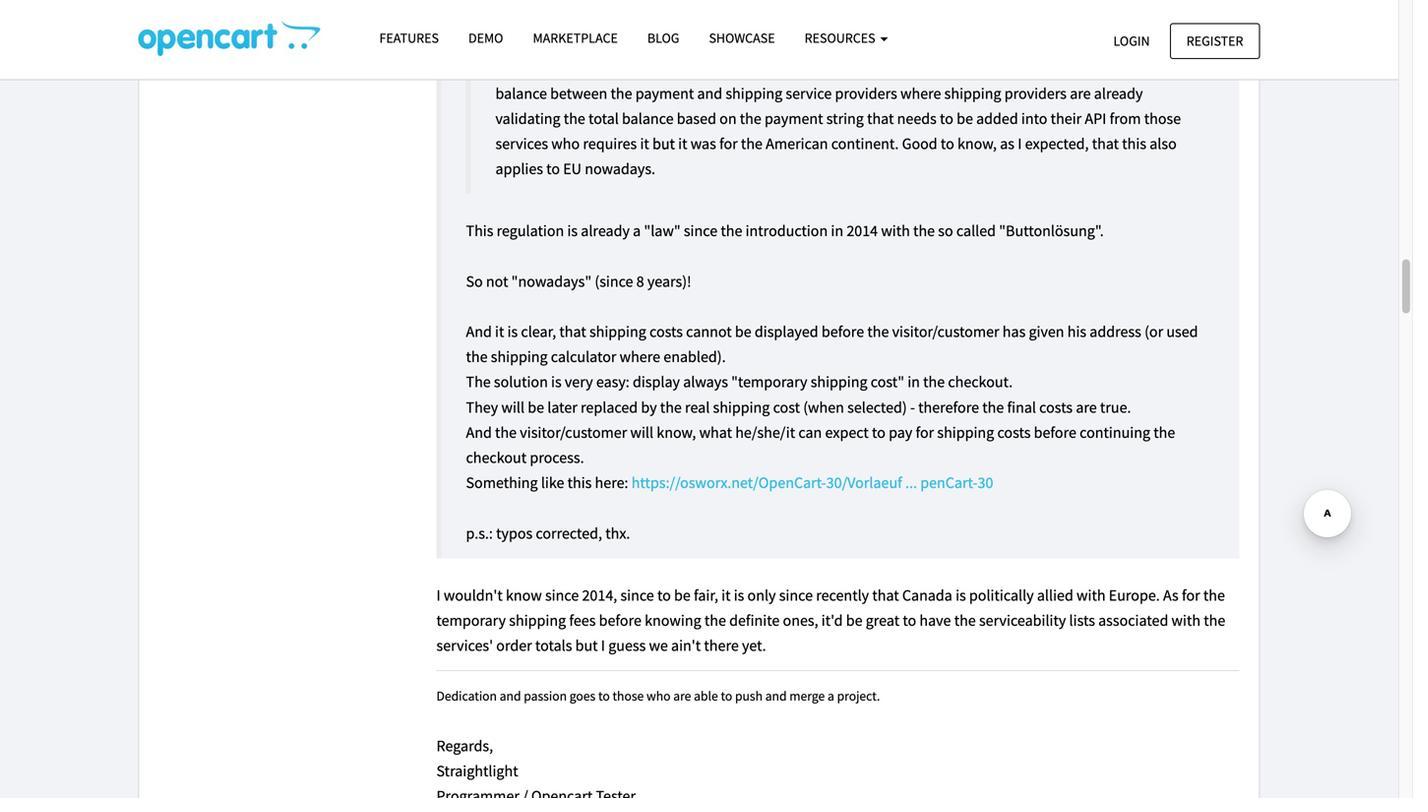 Task type: describe. For each thing, give the bounding box(es) containing it.
(or
[[1145, 322, 1164, 342]]

where inside however, as for the last sentence, indeed, i already covered it up before on the forum regarding the total balance between the payment and shipping service providers where shipping providers are already validating the total balance based on the payment string that needs to be added into their api from those services who requires it
[[901, 83, 942, 103]]

1 vertical spatial will
[[631, 423, 654, 442]]

i inside however, as for the last sentence, indeed, i already covered it up before on the forum regarding the total balance between the payment and shipping service providers where shipping providers are already validating the total balance based on the payment string that needs to be added into their api from those services who requires it
[[770, 58, 774, 78]]

for inside and it is clear, that shipping costs cannot be displayed before the visitor/customer has given his address (or used the shipping calculator where enabled). the solution is very easy: display always "temporary shipping cost" in the checkout. they will be later replaced by the real shipping cost (when selected) - therefore the final costs are true. and the visitor/customer will know, what he/she/it can expect to pay for shipping costs before continuing the checkout process. something like this here: https://osworx.net/opencart-30/vorlaeuf ... pencart-30
[[916, 423, 935, 442]]

know, inside and it is clear, that shipping costs cannot be displayed before the visitor/customer has given his address (or used the shipping calculator where enabled). the solution is very easy: display always "temporary shipping cost" in the checkout. they will be later replaced by the real shipping cost (when selected) - therefore the final costs are true. and the visitor/customer will know, what he/she/it can expect to pay for shipping costs before continuing the checkout process. something like this here: https://osworx.net/opencart-30/vorlaeuf ... pencart-30
[[657, 423, 696, 442]]

so not "nowadays" (since 8 years)!
[[466, 272, 692, 291]]

it right requires
[[640, 134, 650, 154]]

i inside it was for the american continent. good to know, as i expected, that this also applies to eu nowadays.
[[1018, 134, 1022, 154]]

has
[[1003, 322, 1026, 342]]

very
[[565, 372, 593, 392]]

for inside however, as for the last sentence, indeed, i already covered it up before on the forum regarding the total balance between the payment and shipping service providers where shipping providers are already validating the total balance based on the payment string that needs to be added into their api from those services who requires it
[[578, 58, 597, 78]]

guess
[[609, 636, 646, 656]]

0 vertical spatial costs
[[650, 322, 683, 342]]

that inside i wouldn't know since 2014, since to be fair, it is only since recently that canada is politically allied with europe. as for the temporary shipping fees before knowing the definite ones, it'd be great to have the serviceability lists associated with the services' order totals but i guess we ain't there yet.
[[873, 586, 900, 605]]

but inside i wouldn't know since 2014, since to be fair, it is only since recently that canada is politically allied with europe. as for the temporary shipping fees before knowing the definite ones, it'd be great to have the serviceability lists associated with the services' order totals but i guess we ain't there yet.
[[576, 636, 598, 656]]

1 and from the top
[[466, 322, 492, 342]]

it inside it was for the american continent. good to know, as i expected, that this also applies to eu nowadays.
[[679, 134, 688, 154]]

regulation
[[497, 221, 564, 241]]

something
[[466, 473, 538, 493]]

it inside i wouldn't know since 2014, since to be fair, it is only since recently that canada is politically allied with europe. as for the temporary shipping fees before knowing the definite ones, it'd be great to have the serviceability lists associated with the services' order totals but i guess we ain't there yet.
[[722, 586, 731, 605]]

cost"
[[871, 372, 905, 392]]

like
[[541, 473, 565, 493]]

1 vertical spatial a
[[828, 688, 835, 705]]

regards,
[[437, 736, 493, 756]]

and it is clear, that shipping costs cannot be displayed before the visitor/customer has given his address (or used the shipping calculator where enabled). the solution is very easy: display always "temporary shipping cost" in the checkout. they will be later replaced by the real shipping cost (when selected) - therefore the final costs are true. and the visitor/customer will know, what he/she/it can expect to pay for shipping costs before continuing the checkout process. something like this here: https://osworx.net/opencart-30/vorlaeuf ... pencart-30
[[466, 322, 1199, 493]]

order
[[497, 636, 532, 656]]

fees
[[569, 611, 596, 631]]

shipping down therefore
[[938, 423, 995, 442]]

his
[[1068, 322, 1087, 342]]

be right cannot
[[735, 322, 752, 342]]

1 horizontal spatial payment
[[765, 109, 824, 128]]

therefore
[[919, 398, 980, 417]]

https://osworx.net/opencart-30/vorlaeuf ... pencart-30 link
[[632, 473, 994, 493]]

later
[[548, 398, 578, 417]]

-
[[911, 398, 916, 417]]

2 horizontal spatial already
[[1095, 83, 1144, 103]]

is right the regulation
[[568, 221, 578, 241]]

(when
[[804, 398, 845, 417]]

the down last
[[611, 83, 633, 103]]

temporary
[[437, 611, 506, 631]]

what
[[700, 423, 733, 442]]

based
[[677, 109, 717, 128]]

the up checkout on the left bottom of the page
[[495, 423, 517, 442]]

final
[[1008, 398, 1037, 417]]

string
[[827, 109, 864, 128]]

selected)
[[848, 398, 908, 417]]

validating
[[496, 109, 561, 128]]

2 vertical spatial are
[[674, 688, 692, 705]]

enabled).
[[664, 347, 726, 367]]

totals
[[536, 636, 572, 656]]

the left introduction
[[721, 221, 743, 241]]

to right good
[[941, 134, 955, 154]]

to inside and it is clear, that shipping costs cannot be displayed before the visitor/customer has given his address (or used the shipping calculator where enabled). the solution is very easy: display always "temporary shipping cost" in the checkout. they will be later replaced by the real shipping cost (when selected) - therefore the final costs are true. and the visitor/customer will know, what he/she/it can expect to pay for shipping costs before continuing the checkout process. something like this here: https://osworx.net/opencart-30/vorlaeuf ... pencart-30
[[872, 423, 886, 442]]

the right "continuing"
[[1154, 423, 1176, 442]]

resources
[[805, 29, 879, 47]]

demo
[[469, 29, 504, 47]]

can
[[799, 423, 822, 442]]

typos
[[496, 524, 533, 543]]

service
[[786, 83, 832, 103]]

1 horizontal spatial who
[[647, 688, 671, 705]]

between
[[551, 83, 608, 103]]

0 horizontal spatial with
[[882, 221, 911, 241]]

the left so
[[914, 221, 935, 241]]

the up the at the left top of page
[[466, 347, 488, 367]]

goes
[[570, 688, 596, 705]]

2014
[[847, 221, 878, 241]]

since up fees
[[545, 586, 579, 605]]

to right able
[[721, 688, 733, 705]]

blog
[[648, 29, 680, 47]]

politically
[[970, 586, 1034, 605]]

since right 2014,
[[621, 586, 654, 605]]

the
[[466, 372, 491, 392]]

he/she/it
[[736, 423, 796, 442]]

for inside it was for the american continent. good to know, as i expected, that this also applies to eu nowadays.
[[720, 134, 738, 154]]

it left 'up'
[[885, 58, 894, 78]]

this
[[466, 221, 494, 241]]

display
[[633, 372, 680, 392]]

from
[[1110, 109, 1142, 128]]

the right have
[[955, 611, 976, 631]]

be inside however, as for the last sentence, indeed, i already covered it up before on the forum regarding the total balance between the payment and shipping service providers where shipping providers are already validating the total balance based on the payment string that needs to be added into their api from those services who requires it
[[957, 109, 974, 128]]

as inside however, as for the last sentence, indeed, i already covered it up before on the forum regarding the total balance between the payment and shipping service providers where shipping providers are already validating the total balance based on the payment string that needs to be added into their api from those services who requires it
[[560, 58, 575, 78]]

the down between
[[564, 109, 586, 128]]

(since
[[595, 272, 634, 291]]

clear,
[[521, 322, 556, 342]]

last
[[625, 58, 648, 78]]

cost
[[773, 398, 800, 417]]

shipping up the calculator
[[590, 322, 647, 342]]

as inside it was for the american continent. good to know, as i expected, that this also applies to eu nowadays.
[[1001, 134, 1015, 154]]

features
[[380, 29, 439, 47]]

before down "final"
[[1034, 423, 1077, 442]]

register
[[1187, 32, 1244, 50]]

0 vertical spatial visitor/customer
[[893, 322, 1000, 342]]

1 horizontal spatial but
[[653, 134, 675, 154]]

2014,
[[582, 586, 618, 605]]

replaced
[[581, 398, 638, 417]]

0 vertical spatial payment
[[636, 83, 694, 103]]

before inside i wouldn't know since 2014, since to be fair, it is only since recently that canada is politically allied with europe. as for the temporary shipping fees before knowing the definite ones, it'd be great to have the serviceability lists associated with the services' order totals but i guess we ain't there yet.
[[599, 611, 642, 631]]

0 vertical spatial balance
[[496, 83, 547, 103]]

here:
[[595, 473, 629, 493]]

since right "law"
[[684, 221, 718, 241]]

p.s.: typos corrected, thx.
[[466, 524, 630, 543]]

definite
[[730, 611, 780, 631]]

...
[[906, 473, 918, 493]]

the right the by
[[660, 398, 682, 417]]

is left only
[[734, 586, 745, 605]]

their
[[1051, 109, 1082, 128]]

to left have
[[903, 611, 917, 631]]

added
[[977, 109, 1019, 128]]

ain't
[[672, 636, 701, 656]]

1 vertical spatial visitor/customer
[[520, 423, 627, 442]]

project.
[[837, 688, 881, 705]]

shipping up added
[[945, 83, 1002, 103]]

login link
[[1097, 23, 1167, 59]]

the right associated at the bottom right
[[1204, 611, 1226, 631]]

p.s.:
[[466, 524, 493, 543]]

regards, straightlight
[[437, 736, 518, 781]]

the down indeed,
[[740, 109, 762, 128]]

the inside it was for the american continent. good to know, as i expected, that this also applies to eu nowadays.
[[741, 134, 763, 154]]

pay
[[889, 423, 913, 442]]

easy:
[[597, 372, 630, 392]]

great
[[866, 611, 900, 631]]

canada
[[903, 586, 953, 605]]

know, inside it was for the american continent. good to know, as i expected, that this also applies to eu nowadays.
[[958, 134, 997, 154]]

that inside and it is clear, that shipping costs cannot be displayed before the visitor/customer has given his address (or used the shipping calculator where enabled). the solution is very easy: display always "temporary shipping cost" in the checkout. they will be later replaced by the real shipping cost (when selected) - therefore the final costs are true. and the visitor/customer will know, what he/she/it can expect to pay for shipping costs before continuing the checkout process. something like this here: https://osworx.net/opencart-30/vorlaeuf ... pencart-30
[[560, 322, 587, 342]]

the left the forum at right
[[984, 58, 1006, 78]]

1 vertical spatial with
[[1077, 586, 1106, 605]]

regarding
[[1052, 58, 1115, 78]]

given
[[1029, 322, 1065, 342]]

fair,
[[694, 586, 719, 605]]

2 horizontal spatial costs
[[1040, 398, 1073, 417]]

is left clear, at the top left of the page
[[508, 322, 518, 342]]

address
[[1090, 322, 1142, 342]]

however, as for the last sentence, indeed, i already covered it up before on the forum regarding the total balance between the payment and shipping service providers where shipping providers are already validating the total balance based on the payment string that needs to be added into their api from those services who requires it
[[496, 58, 1182, 154]]

able
[[694, 688, 718, 705]]

register link
[[1170, 23, 1261, 59]]

demo link
[[454, 21, 518, 55]]

resources link
[[790, 21, 903, 55]]

it inside and it is clear, that shipping costs cannot be displayed before the visitor/customer has given his address (or used the shipping calculator where enabled). the solution is very easy: display always "temporary shipping cost" in the checkout. they will be later replaced by the real shipping cost (when selected) - therefore the final costs are true. and the visitor/customer will know, what he/she/it can expect to pay for shipping costs before continuing the checkout process. something like this here: https://osworx.net/opencart-30/vorlaeuf ... pencart-30
[[495, 322, 504, 342]]

to left eu
[[547, 159, 560, 179]]

marketplace link
[[518, 21, 633, 55]]

be left "fair,"
[[674, 586, 691, 605]]



Task type: locate. For each thing, give the bounding box(es) containing it.
1 horizontal spatial a
[[828, 688, 835, 705]]

that up continent.
[[867, 109, 894, 128]]

a left "law"
[[633, 221, 641, 241]]

and
[[698, 83, 723, 103], [500, 688, 521, 705], [766, 688, 787, 705]]

i left wouldn't
[[437, 586, 441, 605]]

to right needs
[[940, 109, 954, 128]]

shipping up (when
[[811, 372, 868, 392]]

0 vertical spatial on
[[964, 58, 981, 78]]

1 vertical spatial and
[[466, 423, 492, 442]]

1 vertical spatial are
[[1076, 398, 1098, 417]]

costs up enabled).
[[650, 322, 683, 342]]

2 and from the top
[[466, 423, 492, 442]]

1 horizontal spatial as
[[1001, 134, 1015, 154]]

2 horizontal spatial with
[[1172, 611, 1201, 631]]

1 providers from the left
[[835, 83, 898, 103]]

in left 2014
[[831, 221, 844, 241]]

in inside and it is clear, that shipping costs cannot be displayed before the visitor/customer has given his address (or used the shipping calculator where enabled). the solution is very easy: display always "temporary shipping cost" in the checkout. they will be later replaced by the real shipping cost (when selected) - therefore the final costs are true. and the visitor/customer will know, what he/she/it can expect to pay for shipping costs before continuing the checkout process. something like this here: https://osworx.net/opencart-30/vorlaeuf ... pencart-30
[[908, 372, 920, 392]]

marketplace
[[533, 29, 618, 47]]

0 vertical spatial total
[[1143, 58, 1173, 78]]

1 horizontal spatial providers
[[1005, 83, 1067, 103]]

american
[[766, 134, 829, 154]]

expected,
[[1026, 134, 1089, 154]]

already up service
[[778, 58, 826, 78]]

0 vertical spatial already
[[778, 58, 826, 78]]

called
[[957, 221, 996, 241]]

the up therefore
[[924, 372, 945, 392]]

are left able
[[674, 688, 692, 705]]

on up added
[[964, 58, 981, 78]]

providers down covered in the top of the page
[[835, 83, 898, 103]]

always
[[683, 372, 729, 392]]

shipping inside i wouldn't know since 2014, since to be fair, it is only since recently that canada is politically allied with europe. as for the temporary shipping fees before knowing the definite ones, it'd be great to have the serviceability lists associated with the services' order totals but i guess we ain't there yet.
[[509, 611, 566, 631]]

1 vertical spatial costs
[[1040, 398, 1073, 417]]

total up requires
[[589, 109, 619, 128]]

where
[[901, 83, 942, 103], [620, 347, 661, 367]]

0 horizontal spatial in
[[831, 221, 844, 241]]

who up eu
[[552, 134, 580, 154]]

0 vertical spatial with
[[882, 221, 911, 241]]

0 horizontal spatial will
[[502, 398, 525, 417]]

0 horizontal spatial those
[[613, 688, 644, 705]]

1 horizontal spatial with
[[1077, 586, 1106, 605]]

europe.
[[1109, 586, 1161, 605]]

introduction
[[746, 221, 828, 241]]

it was for the american continent. good to know, as i expected, that this also applies to eu nowadays.
[[496, 134, 1177, 179]]

continuing
[[1080, 423, 1151, 442]]

it left was
[[679, 134, 688, 154]]

0 horizontal spatial where
[[620, 347, 661, 367]]

visitor/customer down later
[[520, 423, 627, 442]]

process.
[[530, 448, 584, 468]]

expect
[[826, 423, 869, 442]]

cannot
[[686, 322, 732, 342]]

0 vertical spatial know,
[[958, 134, 997, 154]]

the up cost"
[[868, 322, 889, 342]]

years)!
[[648, 272, 692, 291]]

on right based
[[720, 109, 737, 128]]

balance up requires
[[622, 109, 674, 128]]

0 vertical spatial those
[[1145, 109, 1182, 128]]

costs down "final"
[[998, 423, 1031, 442]]

where inside and it is clear, that shipping costs cannot be displayed before the visitor/customer has given his address (or used the shipping calculator where enabled). the solution is very easy: display always "temporary shipping cost" in the checkout. they will be later replaced by the real shipping cost (when selected) - therefore the final costs are true. and the visitor/customer will know, what he/she/it can expect to pay for shipping costs before continuing the checkout process. something like this here: https://osworx.net/opencart-30/vorlaeuf ... pencart-30
[[620, 347, 661, 367]]

8
[[637, 272, 645, 291]]

1 vertical spatial in
[[908, 372, 920, 392]]

1 vertical spatial this
[[568, 473, 592, 493]]

0 horizontal spatial but
[[576, 636, 598, 656]]

knowing
[[645, 611, 702, 631]]

1 vertical spatial those
[[613, 688, 644, 705]]

associated
[[1099, 611, 1169, 631]]

that inside however, as for the last sentence, indeed, i already covered it up before on the forum regarding the total balance between the payment and shipping service providers where shipping providers are already validating the total balance based on the payment string that needs to be added into their api from those services who requires it
[[867, 109, 894, 128]]

0 vertical spatial will
[[502, 398, 525, 417]]

to right goes
[[599, 688, 610, 705]]

30
[[978, 473, 994, 493]]

are left true.
[[1076, 398, 1098, 417]]

it
[[885, 58, 894, 78], [640, 134, 650, 154], [679, 134, 688, 154], [495, 322, 504, 342], [722, 586, 731, 605]]

before right 'up'
[[918, 58, 960, 78]]

1 vertical spatial total
[[589, 109, 619, 128]]

for right as on the bottom of page
[[1182, 586, 1201, 605]]

2 horizontal spatial and
[[766, 688, 787, 705]]

api
[[1085, 109, 1107, 128]]

1 vertical spatial balance
[[622, 109, 674, 128]]

allied
[[1038, 586, 1074, 605]]

0 vertical spatial this
[[1123, 134, 1147, 154]]

where up needs
[[901, 83, 942, 103]]

0 vertical spatial who
[[552, 134, 580, 154]]

to inside however, as for the last sentence, indeed, i already covered it up before on the forum regarding the total balance between the payment and shipping service providers where shipping providers are already validating the total balance based on the payment string that needs to be added into their api from those services who requires it
[[940, 109, 954, 128]]

1 vertical spatial but
[[576, 636, 598, 656]]

to
[[940, 109, 954, 128], [941, 134, 955, 154], [547, 159, 560, 179], [872, 423, 886, 442], [658, 586, 671, 605], [903, 611, 917, 631], [599, 688, 610, 705], [721, 688, 733, 705]]

are inside and it is clear, that shipping costs cannot be displayed before the visitor/customer has given his address (or used the shipping calculator where enabled). the solution is very easy: display always "temporary shipping cost" in the checkout. they will be later replaced by the real shipping cost (when selected) - therefore the final costs are true. and the visitor/customer will know, what he/she/it can expect to pay for shipping costs before continuing the checkout process. something like this here: https://osworx.net/opencart-30/vorlaeuf ... pencart-30
[[1076, 398, 1098, 417]]

yet.
[[742, 636, 767, 656]]

2 providers from the left
[[1005, 83, 1067, 103]]

used
[[1167, 322, 1199, 342]]

and inside however, as for the last sentence, indeed, i already covered it up before on the forum regarding the total balance between the payment and shipping service providers where shipping providers are already validating the total balance based on the payment string that needs to be added into their api from those services who requires it
[[698, 83, 723, 103]]

it right "fair,"
[[722, 586, 731, 605]]

0 vertical spatial as
[[560, 58, 575, 78]]

2 vertical spatial costs
[[998, 423, 1031, 442]]

0 horizontal spatial balance
[[496, 83, 547, 103]]

payment down "sentence,"
[[636, 83, 694, 103]]

sentence,
[[651, 58, 714, 78]]

0 horizontal spatial a
[[633, 221, 641, 241]]

the right as on the bottom of page
[[1204, 586, 1226, 605]]

those up also
[[1145, 109, 1182, 128]]

payment up american on the top
[[765, 109, 824, 128]]

1 horizontal spatial this
[[1123, 134, 1147, 154]]

that down api
[[1093, 134, 1120, 154]]

balance down however,
[[496, 83, 547, 103]]

know, down real
[[657, 423, 696, 442]]

this inside it was for the american continent. good to know, as i expected, that this also applies to eu nowadays.
[[1123, 134, 1147, 154]]

have
[[920, 611, 952, 631]]

1 horizontal spatial know,
[[958, 134, 997, 154]]

real
[[685, 398, 710, 417]]

requires
[[583, 134, 637, 154]]

"buttonlösung".
[[1000, 221, 1104, 241]]

those
[[1145, 109, 1182, 128], [613, 688, 644, 705]]

0 vertical spatial but
[[653, 134, 675, 154]]

2 vertical spatial with
[[1172, 611, 1201, 631]]

will
[[502, 398, 525, 417], [631, 423, 654, 442]]

with up lists
[[1077, 586, 1106, 605]]

it left clear, at the top left of the page
[[495, 322, 504, 342]]

0 vertical spatial a
[[633, 221, 641, 241]]

i left guess
[[601, 636, 606, 656]]

be left added
[[957, 109, 974, 128]]

this regulation is already a "law" since the introduction in 2014 with the so called "buttonlösung".
[[466, 221, 1104, 241]]

with right 2014
[[882, 221, 911, 241]]

0 horizontal spatial on
[[720, 109, 737, 128]]

i right indeed,
[[770, 58, 774, 78]]

before inside however, as for the last sentence, indeed, i already covered it up before on the forum regarding the total balance between the payment and shipping service providers where shipping providers are already validating the total balance based on the payment string that needs to be added into their api from those services who requires it
[[918, 58, 960, 78]]

1 horizontal spatial and
[[698, 83, 723, 103]]

for inside i wouldn't know since 2014, since to be fair, it is only since recently that canada is politically allied with europe. as for the temporary shipping fees before knowing the definite ones, it'd be great to have the serviceability lists associated with the services' order totals but i guess we ain't there yet.
[[1182, 586, 1201, 605]]

as down added
[[1001, 134, 1015, 154]]

1 horizontal spatial visitor/customer
[[893, 322, 1000, 342]]

who left able
[[647, 688, 671, 705]]

the down 'checkout.'
[[983, 398, 1005, 417]]

to up knowing
[[658, 586, 671, 605]]

shipping down know
[[509, 611, 566, 631]]

and up based
[[698, 83, 723, 103]]

so
[[939, 221, 954, 241]]

1 vertical spatial know,
[[657, 423, 696, 442]]

0 horizontal spatial who
[[552, 134, 580, 154]]

0 vertical spatial in
[[831, 221, 844, 241]]

1 horizontal spatial those
[[1145, 109, 1182, 128]]

needs
[[898, 109, 937, 128]]

in up '-'
[[908, 372, 920, 392]]

it'd
[[822, 611, 843, 631]]

0 vertical spatial and
[[466, 322, 492, 342]]

for right was
[[720, 134, 738, 154]]

who inside however, as for the last sentence, indeed, i already covered it up before on the forum regarding the total balance between the payment and shipping service providers where shipping providers are already validating the total balance based on the payment string that needs to be added into their api from those services who requires it
[[552, 134, 580, 154]]

"temporary
[[732, 372, 808, 392]]

1 vertical spatial already
[[1095, 83, 1144, 103]]

before right displayed
[[822, 322, 865, 342]]

0 horizontal spatial know,
[[657, 423, 696, 442]]

that inside it was for the american continent. good to know, as i expected, that this also applies to eu nowadays.
[[1093, 134, 1120, 154]]

0 horizontal spatial providers
[[835, 83, 898, 103]]

checkout
[[466, 448, 527, 468]]

as
[[1164, 586, 1179, 605]]

the down login
[[1118, 58, 1140, 78]]

0 horizontal spatial this
[[568, 473, 592, 493]]

wouldn't
[[444, 586, 503, 605]]

1 vertical spatial payment
[[765, 109, 824, 128]]

those inside however, as for the last sentence, indeed, i already covered it up before on the forum regarding the total balance between the payment and shipping service providers where shipping providers are already validating the total balance based on the payment string that needs to be added into their api from those services who requires it
[[1145, 109, 1182, 128]]

since up ones,
[[780, 586, 813, 605]]

shipping down indeed,
[[726, 83, 783, 103]]

1 horizontal spatial already
[[778, 58, 826, 78]]

0 horizontal spatial and
[[500, 688, 521, 705]]

will down the by
[[631, 423, 654, 442]]

before up guess
[[599, 611, 642, 631]]

visitor/customer up 'checkout.'
[[893, 322, 1000, 342]]

the up the there
[[705, 611, 727, 631]]

but
[[653, 134, 675, 154], [576, 636, 598, 656]]

solution
[[494, 372, 548, 392]]

since
[[684, 221, 718, 241], [545, 586, 579, 605], [621, 586, 654, 605], [780, 586, 813, 605]]

as up between
[[560, 58, 575, 78]]

know, down added
[[958, 134, 997, 154]]

1 vertical spatial as
[[1001, 134, 1015, 154]]

was
[[691, 134, 717, 154]]

is right canada
[[956, 586, 967, 605]]

"law"
[[644, 221, 681, 241]]

0 vertical spatial are
[[1070, 83, 1092, 103]]

dedication and passion goes to those who are able to push and merge a project.
[[437, 688, 881, 705]]

for up between
[[578, 58, 597, 78]]

1 horizontal spatial total
[[1143, 58, 1173, 78]]

0 horizontal spatial payment
[[636, 83, 694, 103]]

and left the passion
[[500, 688, 521, 705]]

on
[[964, 58, 981, 78], [720, 109, 737, 128]]

nowadays.
[[585, 159, 656, 179]]

already up (since
[[581, 221, 630, 241]]

1 horizontal spatial in
[[908, 372, 920, 392]]

already up from
[[1095, 83, 1144, 103]]

showcase link
[[695, 21, 790, 55]]

and
[[466, 322, 492, 342], [466, 423, 492, 442]]

there
[[704, 636, 739, 656]]

this down from
[[1123, 134, 1147, 154]]

only
[[748, 586, 776, 605]]

0 horizontal spatial costs
[[650, 322, 683, 342]]

1 horizontal spatial balance
[[622, 109, 674, 128]]

shipping
[[726, 83, 783, 103], [945, 83, 1002, 103], [590, 322, 647, 342], [491, 347, 548, 367], [811, 372, 868, 392], [713, 398, 770, 417], [938, 423, 995, 442], [509, 611, 566, 631]]

1 horizontal spatial where
[[901, 83, 942, 103]]

0 horizontal spatial already
[[581, 221, 630, 241]]

know
[[506, 586, 542, 605]]

1 vertical spatial on
[[720, 109, 737, 128]]

to left "pay"
[[872, 423, 886, 442]]

the left last
[[600, 58, 621, 78]]

will down solution
[[502, 398, 525, 417]]

0 horizontal spatial visitor/customer
[[520, 423, 627, 442]]

forum
[[1009, 58, 1049, 78]]

1 horizontal spatial on
[[964, 58, 981, 78]]

2 vertical spatial already
[[581, 221, 630, 241]]

this inside and it is clear, that shipping costs cannot be displayed before the visitor/customer has given his address (or used the shipping calculator where enabled). the solution is very easy: display always "temporary shipping cost" in the checkout. they will be later replaced by the real shipping cost (when selected) - therefore the final costs are true. and the visitor/customer will know, what he/she/it can expect to pay for shipping costs before continuing the checkout process. something like this here: https://osworx.net/opencart-30/vorlaeuf ... pencart-30
[[568, 473, 592, 493]]

are down regarding
[[1070, 83, 1092, 103]]

0 vertical spatial where
[[901, 83, 942, 103]]

up
[[897, 58, 915, 78]]

0 horizontal spatial as
[[560, 58, 575, 78]]

1 vertical spatial where
[[620, 347, 661, 367]]

shipping up he/she/it
[[713, 398, 770, 417]]

are inside however, as for the last sentence, indeed, i already covered it up before on the forum regarding the total balance between the payment and shipping service providers where shipping providers are already validating the total balance based on the payment string that needs to be added into their api from those services who requires it
[[1070, 83, 1092, 103]]

and up the at the left top of page
[[466, 322, 492, 342]]

displayed
[[755, 322, 819, 342]]

costs
[[650, 322, 683, 342], [1040, 398, 1073, 417], [998, 423, 1031, 442]]

a right "merge"
[[828, 688, 835, 705]]

recently
[[816, 586, 870, 605]]

covered
[[830, 58, 882, 78]]

by
[[641, 398, 657, 417]]

shipping up solution
[[491, 347, 548, 367]]

be right it'd
[[846, 611, 863, 631]]

1 horizontal spatial will
[[631, 423, 654, 442]]

visitor/customer
[[893, 322, 1000, 342], [520, 423, 627, 442]]

with down as on the bottom of page
[[1172, 611, 1201, 631]]

features link
[[365, 21, 454, 55]]

and down they
[[466, 423, 492, 442]]

1 vertical spatial who
[[647, 688, 671, 705]]

be left later
[[528, 398, 545, 417]]

is left very
[[551, 372, 562, 392]]

as
[[560, 58, 575, 78], [1001, 134, 1015, 154]]

providers up 'into' at the right top of page
[[1005, 83, 1067, 103]]

0 horizontal spatial total
[[589, 109, 619, 128]]

pencart-
[[921, 473, 978, 493]]

1 horizontal spatial costs
[[998, 423, 1031, 442]]



Task type: vqa. For each thing, say whether or not it's contained in the screenshot.
Straightlight
yes



